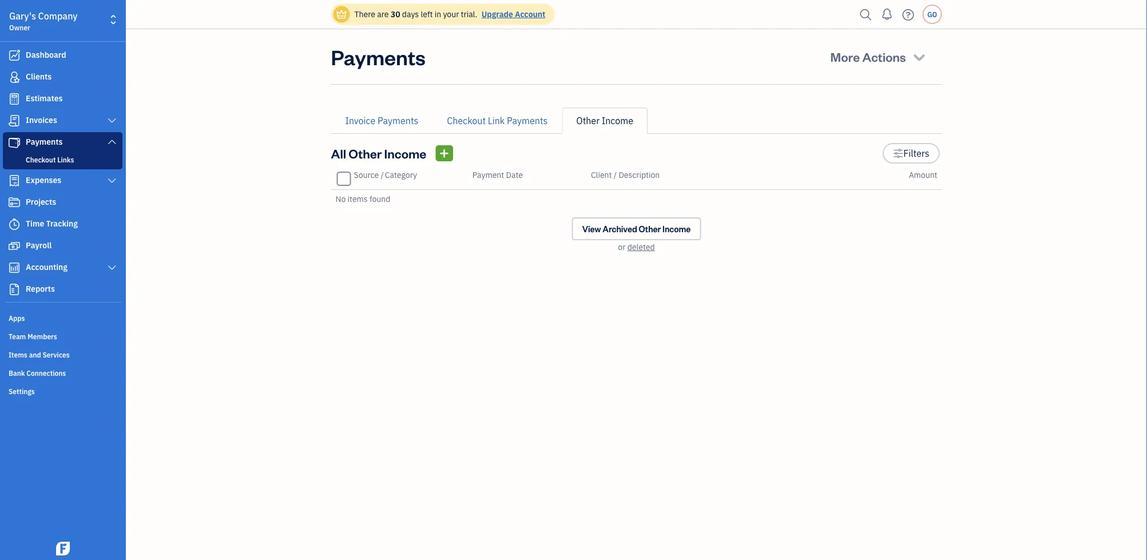 Task type: describe. For each thing, give the bounding box(es) containing it.
0 horizontal spatial other
[[349, 145, 382, 161]]

view
[[582, 223, 601, 234]]

expenses
[[26, 175, 61, 185]]

view archived other income
[[582, 223, 691, 234]]

reports link
[[3, 279, 122, 300]]

estimates
[[26, 93, 63, 104]]

1 horizontal spatial income
[[602, 115, 633, 127]]

estimate image
[[7, 93, 21, 105]]

services
[[43, 350, 70, 359]]

time tracking link
[[3, 214, 122, 235]]

2 horizontal spatial income
[[663, 223, 691, 234]]

payments right invoice
[[378, 115, 418, 127]]

bank
[[9, 368, 25, 378]]

go to help image
[[899, 6, 918, 23]]

filters button
[[883, 143, 940, 164]]

deleted
[[627, 242, 655, 252]]

accounting link
[[3, 257, 122, 278]]

settings image
[[893, 146, 904, 160]]

amount
[[909, 170, 938, 180]]

deleted link
[[627, 242, 655, 252]]

apps link
[[3, 309, 122, 326]]

bank connections link
[[3, 364, 122, 381]]

client / description
[[591, 170, 660, 180]]

payments right link
[[507, 115, 548, 127]]

trial.
[[461, 9, 477, 19]]

project image
[[7, 197, 21, 208]]

payment image
[[7, 137, 21, 148]]

checkout link payments link
[[433, 108, 562, 134]]

left
[[421, 9, 433, 19]]

in
[[435, 9, 441, 19]]

links
[[57, 155, 74, 164]]

items and services link
[[3, 346, 122, 363]]

expense image
[[7, 175, 21, 187]]

clients
[[26, 71, 52, 82]]

checkout for checkout link payments
[[447, 115, 486, 127]]

link
[[488, 115, 505, 127]]

actions
[[862, 48, 906, 65]]

search image
[[857, 6, 875, 23]]

more actions button
[[820, 43, 938, 70]]

there are 30 days left in your trial. upgrade account
[[354, 9, 545, 19]]

/ for category
[[381, 170, 384, 180]]

reports
[[26, 284, 55, 294]]

are
[[377, 9, 389, 19]]

settings
[[9, 387, 35, 396]]

or
[[618, 242, 626, 252]]

source / category
[[354, 170, 417, 180]]

expenses link
[[3, 171, 122, 191]]

members
[[28, 332, 57, 341]]

payment date
[[472, 170, 523, 180]]

add new other income entry image
[[439, 146, 450, 160]]

category
[[385, 170, 417, 180]]

connections
[[26, 368, 66, 378]]

team members link
[[3, 327, 122, 344]]

upgrade account link
[[479, 9, 545, 19]]

checkout link payments
[[447, 115, 548, 127]]

found
[[370, 194, 390, 204]]

amount button
[[909, 170, 938, 180]]

invoice image
[[7, 115, 21, 126]]

there
[[354, 9, 375, 19]]

bank connections
[[9, 368, 66, 378]]

owner
[[9, 23, 30, 32]]

chevron large down image for payments
[[107, 137, 117, 146]]

main element
[[0, 0, 154, 560]]

no items found
[[336, 194, 390, 204]]

payments link
[[3, 132, 122, 153]]

invoices
[[26, 115, 57, 125]]

report image
[[7, 284, 21, 295]]

items
[[9, 350, 27, 359]]

and
[[29, 350, 41, 359]]

go button
[[923, 5, 942, 24]]

description
[[619, 170, 660, 180]]

upgrade
[[482, 9, 513, 19]]



Task type: locate. For each thing, give the bounding box(es) containing it.
estimates link
[[3, 89, 122, 109]]

payments up checkout links
[[26, 136, 63, 147]]

timer image
[[7, 219, 21, 230]]

1 vertical spatial chevron large down image
[[107, 263, 117, 272]]

client image
[[7, 72, 21, 83]]

clients link
[[3, 67, 122, 88]]

invoices link
[[3, 110, 122, 131]]

date
[[506, 170, 523, 180]]

0 vertical spatial chevron large down image
[[107, 116, 117, 125]]

gary's company owner
[[9, 10, 78, 32]]

invoice payments link
[[331, 108, 433, 134]]

1 vertical spatial checkout
[[26, 155, 56, 164]]

0 vertical spatial other
[[576, 115, 600, 127]]

accounting
[[26, 262, 67, 272]]

checkout links link
[[5, 153, 120, 167]]

time tracking
[[26, 218, 78, 229]]

2 horizontal spatial other
[[639, 223, 661, 234]]

/ right source
[[381, 170, 384, 180]]

other up source
[[349, 145, 382, 161]]

0 horizontal spatial income
[[384, 145, 426, 161]]

1 horizontal spatial other
[[576, 115, 600, 127]]

time
[[26, 218, 44, 229]]

1 vertical spatial income
[[384, 145, 426, 161]]

invoice payments
[[345, 115, 418, 127]]

view archived other income link
[[572, 217, 701, 240]]

checkout links
[[26, 155, 74, 164]]

dashboard
[[26, 49, 66, 60]]

chevron large down image inside expenses link
[[107, 176, 117, 185]]

other income
[[576, 115, 633, 127]]

dashboard image
[[7, 50, 21, 61]]

chevron large down image down checkout links link
[[107, 176, 117, 185]]

0 horizontal spatial checkout
[[26, 155, 56, 164]]

chevron large down image for invoices
[[107, 116, 117, 125]]

income
[[602, 115, 633, 127], [384, 145, 426, 161], [663, 223, 691, 234]]

checkout
[[447, 115, 486, 127], [26, 155, 56, 164]]

/
[[381, 170, 384, 180], [614, 170, 617, 180]]

checkout for checkout links
[[26, 155, 56, 164]]

crown image
[[336, 8, 348, 20]]

notifications image
[[878, 3, 896, 26]]

2 / from the left
[[614, 170, 617, 180]]

all other income
[[331, 145, 426, 161]]

1 vertical spatial other
[[349, 145, 382, 161]]

chevron large down image inside the payments link
[[107, 137, 117, 146]]

other up deleted link
[[639, 223, 661, 234]]

all
[[331, 145, 346, 161]]

payments inside main element
[[26, 136, 63, 147]]

1 vertical spatial chevron large down image
[[107, 176, 117, 185]]

go
[[927, 10, 937, 19]]

account
[[515, 9, 545, 19]]

1 horizontal spatial /
[[614, 170, 617, 180]]

tracking
[[46, 218, 78, 229]]

apps
[[9, 314, 25, 323]]

chevron large down image up reports link
[[107, 263, 117, 272]]

money image
[[7, 240, 21, 252]]

chevrondown image
[[911, 49, 927, 65]]

projects link
[[3, 192, 122, 213]]

checkout inside main element
[[26, 155, 56, 164]]

payments
[[331, 43, 426, 70], [378, 115, 418, 127], [507, 115, 548, 127], [26, 136, 63, 147]]

chevron large down image
[[107, 137, 117, 146], [107, 263, 117, 272]]

0 horizontal spatial /
[[381, 170, 384, 180]]

filters
[[904, 147, 930, 159]]

items and services
[[9, 350, 70, 359]]

30
[[391, 9, 400, 19]]

chevron large down image
[[107, 116, 117, 125], [107, 176, 117, 185]]

items
[[348, 194, 368, 204]]

team
[[9, 332, 26, 341]]

checkout left link
[[447, 115, 486, 127]]

team members
[[9, 332, 57, 341]]

dashboard link
[[3, 45, 122, 66]]

gary's
[[9, 10, 36, 22]]

0 vertical spatial chevron large down image
[[107, 137, 117, 146]]

1 horizontal spatial checkout
[[447, 115, 486, 127]]

payment
[[472, 170, 504, 180]]

checkout up "expenses"
[[26, 155, 56, 164]]

company
[[38, 10, 78, 22]]

or deleted
[[618, 242, 655, 252]]

payroll
[[26, 240, 52, 251]]

no
[[336, 194, 346, 204]]

your
[[443, 9, 459, 19]]

source
[[354, 170, 379, 180]]

other up the client
[[576, 115, 600, 127]]

payments down are
[[331, 43, 426, 70]]

projects
[[26, 197, 56, 207]]

chart image
[[7, 262, 21, 274]]

1 / from the left
[[381, 170, 384, 180]]

invoice
[[345, 115, 376, 127]]

days
[[402, 9, 419, 19]]

2 vertical spatial other
[[639, 223, 661, 234]]

2 chevron large down image from the top
[[107, 176, 117, 185]]

other
[[576, 115, 600, 127], [349, 145, 382, 161], [639, 223, 661, 234]]

0 vertical spatial checkout
[[447, 115, 486, 127]]

chevron large down image up the payments link
[[107, 116, 117, 125]]

chevron large down image up checkout links link
[[107, 137, 117, 146]]

chevron large down image for accounting
[[107, 263, 117, 272]]

/ for description
[[614, 170, 617, 180]]

1 chevron large down image from the top
[[107, 116, 117, 125]]

2 chevron large down image from the top
[[107, 263, 117, 272]]

0 vertical spatial income
[[602, 115, 633, 127]]

payroll link
[[3, 236, 122, 256]]

more
[[831, 48, 860, 65]]

other income link
[[562, 108, 648, 134]]

client
[[591, 170, 612, 180]]

1 chevron large down image from the top
[[107, 137, 117, 146]]

chevron large down image for expenses
[[107, 176, 117, 185]]

2 vertical spatial income
[[663, 223, 691, 234]]

more actions
[[831, 48, 906, 65]]

settings link
[[3, 382, 122, 399]]

freshbooks image
[[54, 542, 72, 556]]

payment date button
[[472, 170, 523, 180]]

/ right the client
[[614, 170, 617, 180]]

archived
[[603, 223, 637, 234]]



Task type: vqa. For each thing, say whether or not it's contained in the screenshot.
Sat 18
no



